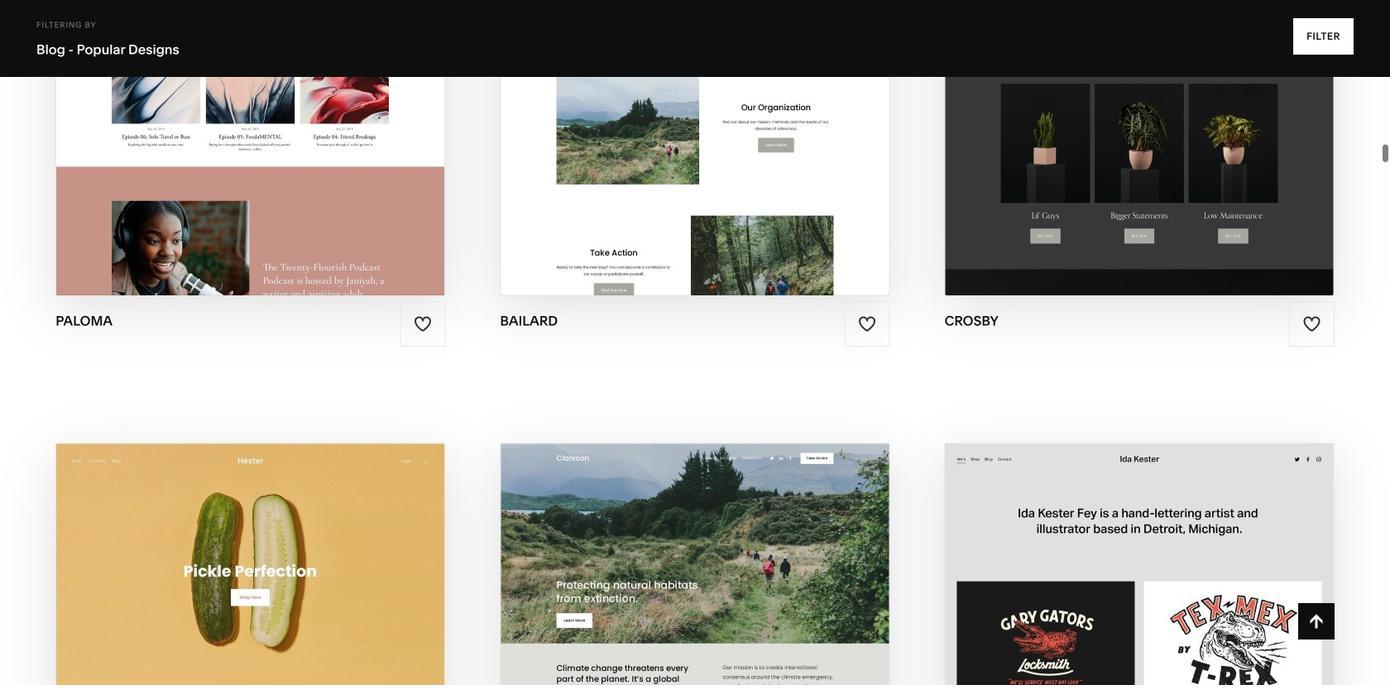 Task type: locate. For each thing, give the bounding box(es) containing it.
kester image
[[946, 444, 1334, 685]]

add paloma to your favorites list image
[[414, 315, 432, 333]]



Task type: vqa. For each thing, say whether or not it's contained in the screenshot.
left 'and'
no



Task type: describe. For each thing, give the bounding box(es) containing it.
hester image
[[56, 444, 445, 685]]

add crosby to your favorites list image
[[1303, 315, 1321, 333]]

clarkson image
[[501, 444, 889, 685]]

bailard image
[[501, 0, 889, 295]]

add bailard to your favorites list image
[[858, 315, 877, 333]]

back to top image
[[1308, 613, 1326, 631]]

paloma image
[[56, 0, 445, 295]]

crosby image
[[946, 0, 1334, 295]]



